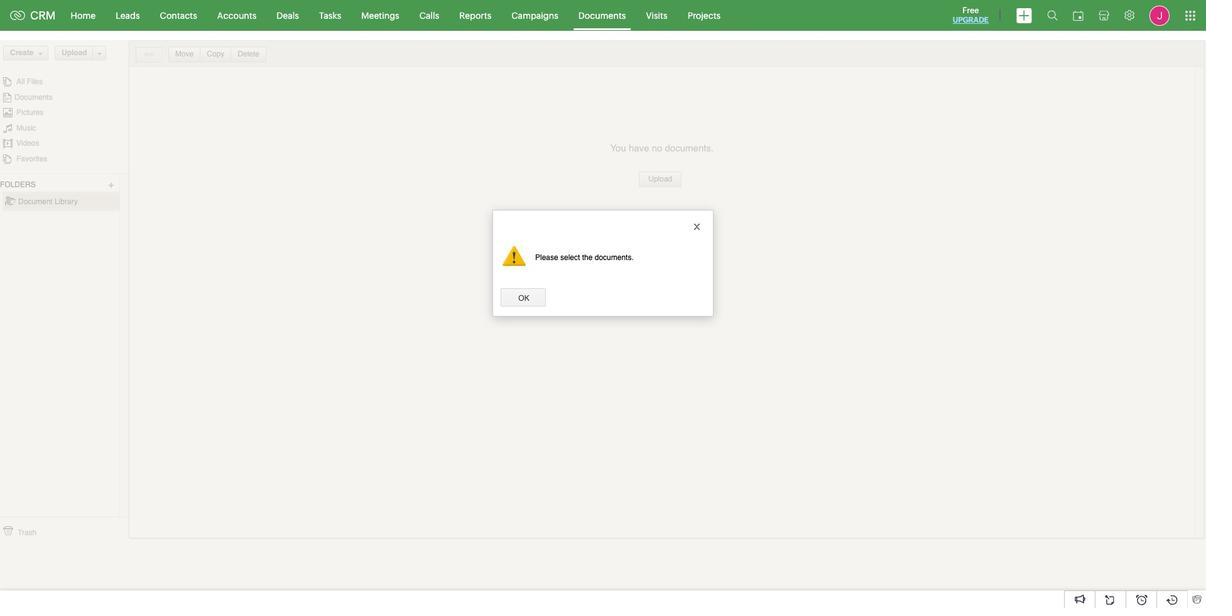 Task type: vqa. For each thing, say whether or not it's contained in the screenshot.
MMM D, YYYY text box
no



Task type: describe. For each thing, give the bounding box(es) containing it.
tasks
[[319, 10, 341, 20]]

visits
[[646, 10, 668, 20]]

home link
[[61, 0, 106, 30]]

contacts link
[[150, 0, 207, 30]]

meetings
[[361, 10, 399, 20]]

leads link
[[106, 0, 150, 30]]

calendar image
[[1073, 10, 1084, 20]]

search element
[[1040, 0, 1065, 31]]

meetings link
[[351, 0, 409, 30]]

reports link
[[449, 0, 501, 30]]

profile image
[[1150, 5, 1170, 25]]

deals
[[277, 10, 299, 20]]

free
[[963, 6, 979, 15]]

create menu image
[[1016, 8, 1032, 23]]

crm
[[30, 9, 56, 22]]

deals link
[[267, 0, 309, 30]]

upgrade
[[953, 16, 989, 25]]

accounts link
[[207, 0, 267, 30]]

free upgrade
[[953, 6, 989, 25]]

calls link
[[409, 0, 449, 30]]

home
[[71, 10, 96, 20]]

search image
[[1047, 10, 1058, 21]]

reports
[[459, 10, 491, 20]]



Task type: locate. For each thing, give the bounding box(es) containing it.
create menu element
[[1009, 0, 1040, 30]]

projects link
[[678, 0, 731, 30]]

campaigns
[[512, 10, 558, 20]]

leads
[[116, 10, 140, 20]]

projects
[[688, 10, 721, 20]]

tasks link
[[309, 0, 351, 30]]

contacts
[[160, 10, 197, 20]]

documents link
[[568, 0, 636, 30]]

documents
[[578, 10, 626, 20]]

visits link
[[636, 0, 678, 30]]

accounts
[[217, 10, 257, 20]]

profile element
[[1142, 0, 1177, 30]]

campaigns link
[[501, 0, 568, 30]]

calls
[[419, 10, 439, 20]]

crm link
[[10, 9, 56, 22]]



